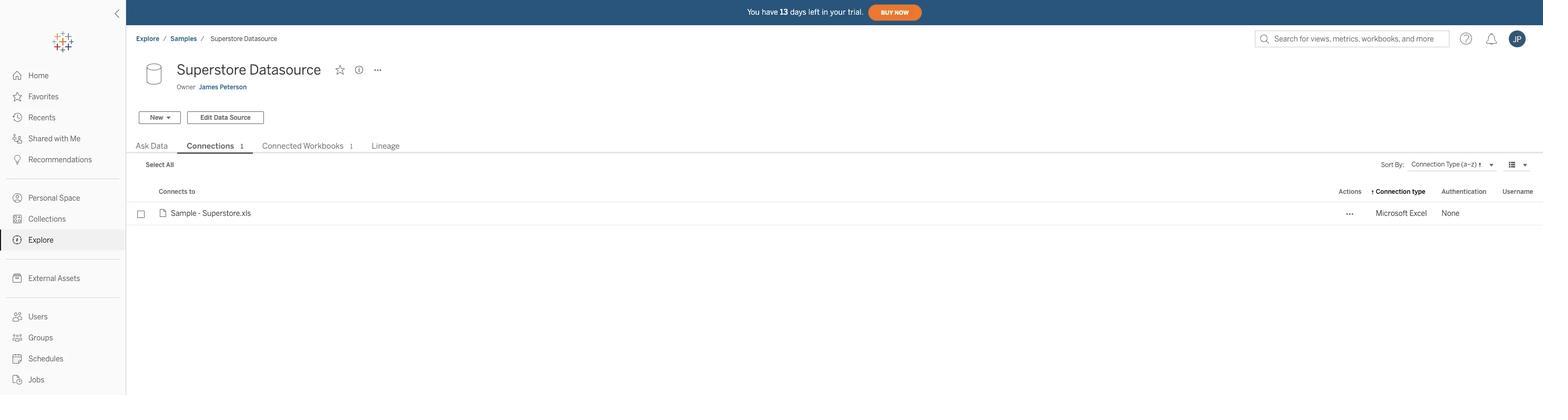 Task type: locate. For each thing, give the bounding box(es) containing it.
users
[[28, 313, 48, 322]]

you have 13 days left in your trial.
[[747, 8, 864, 17]]

/ left samples link
[[163, 35, 167, 43]]

1 horizontal spatial 1
[[350, 143, 353, 150]]

13
[[780, 8, 788, 17]]

connection
[[1412, 161, 1445, 168], [1376, 188, 1411, 196]]

by text only_f5he34f image left the recents
[[13, 113, 22, 122]]

superstore
[[211, 35, 243, 43], [177, 62, 246, 78]]

2 by text only_f5he34f image from the top
[[13, 92, 22, 101]]

by text only_f5he34f image inside "schedules" link
[[13, 354, 22, 364]]

navigation panel element
[[0, 32, 126, 395]]

type
[[1412, 188, 1425, 196]]

explore inside main navigation. press the up and down arrow keys to access links. element
[[28, 236, 54, 245]]

4 by text only_f5he34f image from the top
[[13, 333, 22, 343]]

1 vertical spatial explore link
[[0, 230, 126, 251]]

1
[[240, 143, 243, 150], [350, 143, 353, 150]]

explore left samples link
[[136, 35, 159, 43]]

with
[[54, 135, 68, 144]]

by text only_f5he34f image
[[13, 71, 22, 80], [13, 92, 22, 101], [13, 193, 22, 203], [13, 215, 22, 224], [13, 236, 22, 245], [13, 274, 22, 283], [13, 312, 22, 322], [13, 354, 22, 364], [13, 375, 22, 385]]

by text only_f5he34f image inside external assets link
[[13, 274, 22, 283]]

shared
[[28, 135, 53, 144]]

trial.
[[848, 8, 864, 17]]

now
[[895, 9, 909, 16]]

connection inside popup button
[[1412, 161, 1445, 168]]

by text only_f5he34f image for schedules
[[13, 354, 22, 364]]

5 by text only_f5he34f image from the top
[[13, 236, 22, 245]]

datasource inside main content
[[249, 62, 321, 78]]

by text only_f5he34f image inside jobs link
[[13, 375, 22, 385]]

new button
[[139, 111, 181, 124]]

explore / samples /
[[136, 35, 204, 43]]

1 for connected workbooks
[[350, 143, 353, 150]]

by text only_f5he34f image left 'groups'
[[13, 333, 22, 343]]

0 vertical spatial explore link
[[136, 35, 160, 43]]

1 horizontal spatial data
[[214, 114, 228, 121]]

by text only_f5he34f image inside personal space link
[[13, 193, 22, 203]]

file (microsoft excel) image
[[159, 209, 171, 219]]

row
[[126, 202, 1543, 226]]

by text only_f5he34f image inside shared with me link
[[13, 134, 22, 144]]

2 by text only_f5he34f image from the top
[[13, 134, 22, 144]]

by text only_f5he34f image left home
[[13, 71, 22, 80]]

data inside sub-spaces tab list
[[151, 141, 168, 151]]

external assets link
[[0, 268, 126, 289]]

1 by text only_f5he34f image from the top
[[13, 113, 22, 122]]

recents link
[[0, 107, 126, 128]]

superstore datasource inside main content
[[177, 62, 321, 78]]

cell inside superstore datasource main content
[[1496, 202, 1543, 226]]

to
[[189, 188, 195, 196]]

0 vertical spatial explore
[[136, 35, 159, 43]]

by text only_f5he34f image left external on the bottom of page
[[13, 274, 22, 283]]

3 by text only_f5he34f image from the top
[[13, 155, 22, 165]]

0 horizontal spatial connection
[[1376, 188, 1411, 196]]

lineage
[[372, 141, 400, 151]]

by text only_f5he34f image inside groups link
[[13, 333, 22, 343]]

data inside edit data source button
[[214, 114, 228, 121]]

grid
[[126, 182, 1543, 395]]

samples
[[170, 35, 197, 43]]

/
[[163, 35, 167, 43], [201, 35, 204, 43]]

schedules link
[[0, 349, 126, 370]]

1 horizontal spatial explore
[[136, 35, 159, 43]]

by text only_f5he34f image inside collections link
[[13, 215, 22, 224]]

7 by text only_f5he34f image from the top
[[13, 312, 22, 322]]

6 by text only_f5he34f image from the top
[[13, 274, 22, 283]]

1 vertical spatial connection
[[1376, 188, 1411, 196]]

1 vertical spatial datasource
[[249, 62, 321, 78]]

1 vertical spatial superstore datasource
[[177, 62, 321, 78]]

datasource
[[244, 35, 277, 43], [249, 62, 321, 78]]

shared with me
[[28, 135, 81, 144]]

(a–z)
[[1461, 161, 1477, 168]]

by text only_f5he34f image left shared
[[13, 134, 22, 144]]

by text only_f5he34f image left the recommendations at the left of page
[[13, 155, 22, 165]]

8 by text only_f5he34f image from the top
[[13, 354, 22, 364]]

by:
[[1395, 161, 1404, 169]]

0 vertical spatial superstore datasource
[[211, 35, 277, 43]]

by text only_f5he34f image left jobs
[[13, 375, 22, 385]]

workbooks
[[303, 141, 344, 151]]

peterson
[[220, 84, 247, 91]]

explore for explore
[[28, 236, 54, 245]]

left
[[808, 8, 820, 17]]

1 vertical spatial explore
[[28, 236, 54, 245]]

by text only_f5he34f image left the users
[[13, 312, 22, 322]]

you
[[747, 8, 760, 17]]

explore link down collections
[[0, 230, 126, 251]]

0 horizontal spatial 1
[[240, 143, 243, 150]]

superstore right samples
[[211, 35, 243, 43]]

by text only_f5he34f image inside recommendations link
[[13, 155, 22, 165]]

in
[[822, 8, 828, 17]]

by text only_f5he34f image inside home link
[[13, 71, 22, 80]]

personal space link
[[0, 188, 126, 209]]

excel
[[1409, 209, 1427, 218]]

home link
[[0, 65, 126, 86]]

by text only_f5he34f image for external assets
[[13, 274, 22, 283]]

recents
[[28, 114, 56, 122]]

2 1 from the left
[[350, 143, 353, 150]]

main navigation. press the up and down arrow keys to access links. element
[[0, 65, 126, 395]]

1 horizontal spatial /
[[201, 35, 204, 43]]

by text only_f5he34f image inside users link
[[13, 312, 22, 322]]

1 1 from the left
[[240, 143, 243, 150]]

connected
[[262, 141, 302, 151]]

1 vertical spatial superstore
[[177, 62, 246, 78]]

data right ask
[[151, 141, 168, 151]]

connection up microsoft
[[1376, 188, 1411, 196]]

sample - superstore.xls
[[171, 209, 251, 218]]

by text only_f5he34f image left favorites
[[13, 92, 22, 101]]

by text only_f5he34f image inside the "explore" link
[[13, 236, 22, 245]]

by text only_f5he34f image left personal
[[13, 193, 22, 203]]

0 horizontal spatial data
[[151, 141, 168, 151]]

personal space
[[28, 194, 80, 203]]

4 by text only_f5he34f image from the top
[[13, 215, 22, 224]]

sort
[[1381, 161, 1394, 169]]

edit data source
[[200, 114, 251, 121]]

data for edit
[[214, 114, 228, 121]]

9 by text only_f5he34f image from the top
[[13, 375, 22, 385]]

by text only_f5he34f image
[[13, 113, 22, 122], [13, 134, 22, 144], [13, 155, 22, 165], [13, 333, 22, 343]]

james peterson link
[[199, 83, 247, 92]]

by text only_f5he34f image left schedules
[[13, 354, 22, 364]]

by text only_f5he34f image down collections link
[[13, 236, 22, 245]]

groups link
[[0, 328, 126, 349]]

0 horizontal spatial /
[[163, 35, 167, 43]]

connects to
[[159, 188, 195, 196]]

row containing sample - superstore.xls
[[126, 202, 1543, 226]]

superstore inside main content
[[177, 62, 246, 78]]

by text only_f5he34f image for personal space
[[13, 193, 22, 203]]

0 horizontal spatial explore
[[28, 236, 54, 245]]

0 horizontal spatial explore link
[[0, 230, 126, 251]]

sort by:
[[1381, 161, 1404, 169]]

1 down source
[[240, 143, 243, 150]]

microsoft excel
[[1376, 209, 1427, 218]]

explore for explore / samples /
[[136, 35, 159, 43]]

explore down collections
[[28, 236, 54, 245]]

grid containing sample - superstore.xls
[[126, 182, 1543, 395]]

explore link left samples link
[[136, 35, 160, 43]]

select all button
[[139, 159, 181, 171]]

explore
[[136, 35, 159, 43], [28, 236, 54, 245]]

data right "edit"
[[214, 114, 228, 121]]

3 by text only_f5he34f image from the top
[[13, 193, 22, 203]]

select all
[[146, 161, 174, 169]]

connections
[[187, 141, 234, 151]]

recommendations link
[[0, 149, 126, 170]]

ask
[[136, 141, 149, 151]]

by text only_f5he34f image inside recents link
[[13, 113, 22, 122]]

1 / from the left
[[163, 35, 167, 43]]

by text only_f5he34f image left collections
[[13, 215, 22, 224]]

by text only_f5he34f image for shared with me
[[13, 134, 22, 144]]

0 vertical spatial data
[[214, 114, 228, 121]]

superstore up owner james peterson
[[177, 62, 246, 78]]

explore link
[[136, 35, 160, 43], [0, 230, 126, 251]]

home
[[28, 72, 49, 80]]

james
[[199, 84, 218, 91]]

cell
[[1496, 202, 1543, 226]]

1 vertical spatial data
[[151, 141, 168, 151]]

days
[[790, 8, 806, 17]]

/ right samples link
[[201, 35, 204, 43]]

1 right workbooks
[[350, 143, 353, 150]]

1 for connections
[[240, 143, 243, 150]]

external
[[28, 274, 56, 283]]

0 vertical spatial connection
[[1412, 161, 1445, 168]]

microsoft
[[1376, 209, 1408, 218]]

connection left type at the top right of the page
[[1412, 161, 1445, 168]]

Search for views, metrics, workbooks, and more text field
[[1255, 30, 1449, 47]]

1 by text only_f5he34f image from the top
[[13, 71, 22, 80]]

personal
[[28, 194, 58, 203]]

1 horizontal spatial connection
[[1412, 161, 1445, 168]]

superstore datasource
[[211, 35, 277, 43], [177, 62, 321, 78]]

data
[[214, 114, 228, 121], [151, 141, 168, 151]]

by text only_f5he34f image inside favorites link
[[13, 92, 22, 101]]



Task type: describe. For each thing, give the bounding box(es) containing it.
connection type
[[1376, 188, 1425, 196]]

by text only_f5he34f image for recents
[[13, 113, 22, 122]]

connection for connection type
[[1376, 188, 1411, 196]]

type
[[1446, 161, 1460, 168]]

by text only_f5he34f image for explore
[[13, 236, 22, 245]]

space
[[59, 194, 80, 203]]

collections
[[28, 215, 66, 224]]

buy now
[[881, 9, 909, 16]]

assets
[[58, 274, 80, 283]]

buy
[[881, 9, 893, 16]]

connection type (a–z) button
[[1407, 159, 1497, 171]]

owner james peterson
[[177, 84, 247, 91]]

sub-spaces tab list
[[126, 140, 1543, 154]]

connection type (a–z)
[[1412, 161, 1477, 168]]

by text only_f5he34f image for jobs
[[13, 375, 22, 385]]

0 vertical spatial datasource
[[244, 35, 277, 43]]

recommendations
[[28, 156, 92, 165]]

by text only_f5he34f image for users
[[13, 312, 22, 322]]

by text only_f5he34f image for home
[[13, 71, 22, 80]]

edit data source button
[[187, 111, 264, 124]]

favorites link
[[0, 86, 126, 107]]

2 / from the left
[[201, 35, 204, 43]]

data source image
[[139, 59, 170, 91]]

-
[[198, 209, 201, 218]]

your
[[830, 8, 846, 17]]

data for ask
[[151, 141, 168, 151]]

by text only_f5he34f image for collections
[[13, 215, 22, 224]]

favorites
[[28, 93, 59, 101]]

by text only_f5he34f image for groups
[[13, 333, 22, 343]]

none
[[1442, 209, 1460, 218]]

me
[[70, 135, 81, 144]]

groups
[[28, 334, 53, 343]]

0 vertical spatial superstore
[[211, 35, 243, 43]]

owner
[[177, 84, 196, 91]]

superstore.xls
[[202, 209, 251, 218]]

schedules
[[28, 355, 63, 364]]

users link
[[0, 307, 126, 328]]

external assets
[[28, 274, 80, 283]]

list view image
[[1507, 160, 1517, 170]]

connection for connection type (a–z)
[[1412, 161, 1445, 168]]

1 horizontal spatial explore link
[[136, 35, 160, 43]]

jobs link
[[0, 370, 126, 391]]

all
[[166, 161, 174, 169]]

shared with me link
[[0, 128, 126, 149]]

sample
[[171, 209, 196, 218]]

edit
[[200, 114, 212, 121]]

ask data
[[136, 141, 168, 151]]

source
[[230, 114, 251, 121]]

buy now button
[[868, 4, 922, 21]]

collections link
[[0, 209, 126, 230]]

connects
[[159, 188, 187, 196]]

connected workbooks
[[262, 141, 344, 151]]

authentication
[[1442, 188, 1486, 196]]

superstore datasource element
[[207, 35, 280, 43]]

jobs
[[28, 376, 44, 385]]

have
[[762, 8, 778, 17]]

new
[[150, 114, 163, 121]]

select
[[146, 161, 165, 169]]

by text only_f5he34f image for favorites
[[13, 92, 22, 101]]

by text only_f5he34f image for recommendations
[[13, 155, 22, 165]]

username
[[1503, 188, 1533, 196]]

actions
[[1339, 188, 1362, 196]]

samples link
[[170, 35, 198, 43]]

superstore datasource main content
[[126, 53, 1543, 395]]



Task type: vqa. For each thing, say whether or not it's contained in the screenshot.
Skip to Content
no



